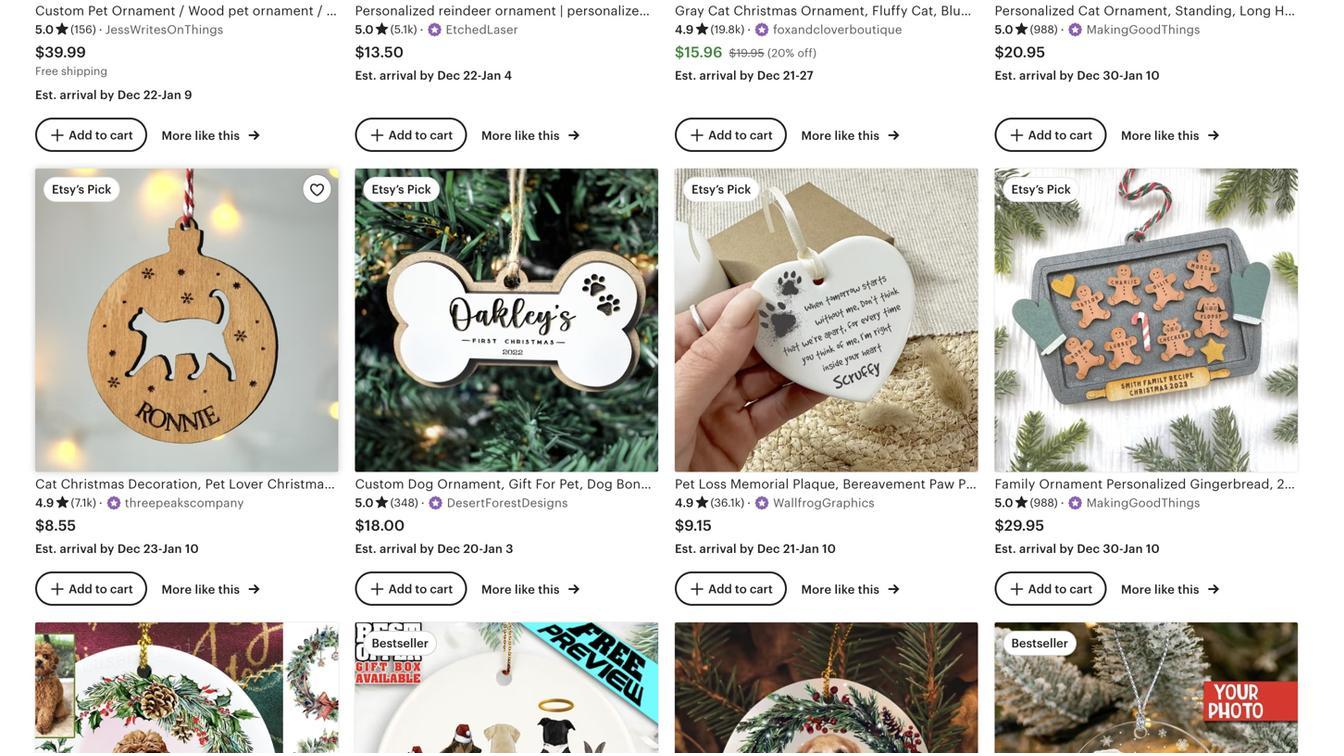 Task type: describe. For each thing, give the bounding box(es) containing it.
add to cart down $ 20.95 est. arrival by dec 30-jan 10
[[1029, 128, 1093, 142]]

30- for 29.95
[[1104, 542, 1124, 556]]

1 bestseller link from the left
[[355, 622, 659, 753]]

cart for add to cart button under $ 20.95 est. arrival by dec 30-jan 10
[[1070, 128, 1093, 142]]

by for 9.15
[[740, 542, 754, 556]]

add to cart button down $ 18.00 est. arrival by dec 20-jan 3
[[355, 571, 467, 606]]

etsy's for 18.00
[[372, 182, 404, 196]]

10 for 20.95
[[1147, 69, 1160, 83]]

est. arrival by dec 21-27
[[675, 69, 814, 83]]

$ 15.96 $ 19.95 (20% off)
[[675, 44, 817, 61]]

family ornament personalized gingerbread, 2023 annual christmas names, yearly custom gift, stocking stuffer image
[[995, 169, 1299, 472]]

$ for 18.00
[[355, 517, 365, 534]]

add to cart down the $ 29.95 est. arrival by dec 30-jan 10
[[1029, 582, 1093, 596]]

est. for 18.00
[[355, 542, 377, 556]]

jan for 20.95
[[1124, 69, 1144, 83]]

5.0 for 18.00
[[355, 496, 374, 510]]

5.0 for 39.99
[[35, 23, 54, 37]]

arrival for 9.15
[[700, 542, 737, 556]]

to for add to cart button under $ 20.95 est. arrival by dec 30-jan 10
[[1055, 128, 1067, 142]]

· right the (19.8k)
[[748, 23, 751, 37]]

etsy's for 8.55
[[52, 182, 84, 196]]

· for 18.00
[[421, 496, 425, 510]]

add to cart down $ 8.55 est. arrival by dec 23-jan 10
[[69, 582, 133, 596]]

cart for add to cart button under $ 8.55 est. arrival by dec 23-jan 10
[[110, 582, 133, 596]]

etsy's pick for 9.15
[[692, 182, 751, 196]]

est. arrival by dec 22-jan 9
[[35, 88, 192, 102]]

by for 20.95
[[1060, 69, 1074, 83]]

to for add to cart button below the $ 29.95 est. arrival by dec 30-jan 10
[[1055, 582, 1067, 596]]

pick for 8.55
[[87, 182, 111, 196]]

this for add to cart button under est. arrival by dec 21-27
[[858, 129, 880, 142]]

arrival for 20.95
[[1020, 69, 1057, 83]]

dec for 18.00
[[437, 542, 460, 556]]

add down $ 8.55 est. arrival by dec 23-jan 10
[[69, 582, 92, 596]]

5.0 for 20.95
[[995, 23, 1014, 37]]

by for 29.95
[[1060, 542, 1074, 556]]

add down est. arrival by dec 21-27
[[709, 128, 732, 142]]

est. for 13.50
[[355, 69, 377, 83]]

· for 20.95
[[1061, 23, 1065, 37]]

8.55
[[45, 517, 76, 534]]

arrival down 15.96
[[700, 69, 737, 83]]

to for add to cart button underneath the $ 9.15 est. arrival by dec 21-jan 10
[[735, 582, 747, 596]]

dec for 9.15
[[758, 542, 781, 556]]

etsy's pick for 18.00
[[372, 182, 431, 196]]

product video element
[[995, 622, 1299, 753]]

2 bestseller from the left
[[1012, 636, 1069, 650]]

etsy's for 9.15
[[692, 182, 724, 196]]

this for add to cart button underneath the $ 9.15 est. arrival by dec 21-jan 10
[[858, 583, 880, 596]]

add to cart button down est. arrival by dec 21-27
[[675, 117, 787, 152]]

2 bestseller link from the left
[[995, 622, 1299, 753]]

$ 13.50 est. arrival by dec 22-jan 4
[[355, 44, 512, 83]]

· for 29.95
[[1061, 496, 1065, 510]]

$ inside $ 15.96 $ 19.95 (20% off)
[[729, 47, 737, 59]]

to for add to cart button underneath "$ 13.50 est. arrival by dec 22-jan 4"
[[415, 128, 427, 142]]

29.95
[[1005, 517, 1045, 534]]

$ 18.00 est. arrival by dec 20-jan 3
[[355, 517, 514, 556]]

27
[[800, 69, 814, 83]]

this for add to cart button under $ 20.95 est. arrival by dec 30-jan 10
[[1178, 129, 1200, 142]]

dec for 8.55
[[117, 542, 140, 556]]

custom dog ornament, gift for pet, dog bone ornament, dog name ornament, personalized ornament, custom dog ornament, pet sympathy, 2022 gift image
[[355, 169, 659, 472]]

4.9 for 8.55
[[35, 496, 54, 510]]

jan for 18.00
[[483, 542, 503, 556]]

cart for add to cart button underneath the $ 9.15 est. arrival by dec 21-jan 10
[[750, 582, 773, 596]]

add to cart down the $ 9.15 est. arrival by dec 21-jan 10
[[709, 582, 773, 596]]

add down $ 18.00 est. arrival by dec 20-jan 3
[[389, 582, 412, 596]]

4
[[504, 69, 512, 83]]

13.50
[[365, 44, 404, 61]]

(19.8k)
[[711, 23, 745, 35]]

$ 20.95 est. arrival by dec 30-jan 10
[[995, 44, 1160, 83]]

15.96
[[685, 44, 723, 61]]

$ for 9.15
[[675, 517, 685, 534]]

22- inside "$ 13.50 est. arrival by dec 22-jan 4"
[[464, 69, 482, 83]]

jan for 13.50
[[482, 69, 501, 83]]

personalized dog ornament, custom pet christmas ornament, dog photo ornament, gift for dog mom, pet portrait ornament, custom cat ornament image
[[675, 622, 979, 753]]

free
[[35, 65, 58, 78]]

(5.1k)
[[391, 23, 417, 35]]

arrival for 18.00
[[380, 542, 417, 556]]

(348)
[[391, 496, 418, 509]]

pick for 9.15
[[727, 182, 751, 196]]

0 horizontal spatial 22-
[[143, 88, 162, 102]]

19.95
[[737, 47, 765, 59]]

· for 8.55
[[99, 496, 103, 510]]

$ for 8.55
[[35, 517, 45, 534]]

by for 8.55
[[100, 542, 114, 556]]

etsy's for 29.95
[[1012, 182, 1044, 196]]

est. down free
[[35, 88, 57, 102]]

· for 39.99
[[99, 23, 103, 37]]

$ for 15.96
[[675, 44, 685, 61]]

etsy's pick for 29.95
[[1012, 182, 1072, 196]]

39.99
[[45, 44, 86, 61]]

est. for 9.15
[[675, 542, 697, 556]]

arrival for 13.50
[[380, 69, 417, 83]]

personalized custom pet portrait ,custom dog christmas ornament , custom pet portrait ,personalized pet ornament, christmas ornaments image
[[35, 622, 339, 753]]

cart for add to cart button under $ 18.00 est. arrival by dec 20-jan 3
[[430, 582, 453, 596]]

dec for 20.95
[[1078, 69, 1101, 83]]

20.95
[[1005, 44, 1046, 61]]



Task type: locate. For each thing, give the bounding box(es) containing it.
dec inside the $ 9.15 est. arrival by dec 21-jan 10
[[758, 542, 781, 556]]

5.0 for 29.95
[[995, 496, 1014, 510]]

arrival down shipping
[[60, 88, 97, 102]]

(7.1k)
[[71, 496, 96, 509]]

10 inside the $ 29.95 est. arrival by dec 30-jan 10
[[1147, 542, 1160, 556]]

more like this link
[[162, 125, 260, 144], [482, 125, 580, 144], [802, 125, 900, 144], [1122, 125, 1220, 144], [162, 579, 260, 598], [482, 579, 580, 598], [802, 579, 900, 598], [1122, 579, 1220, 598]]

cart down "$ 13.50 est. arrival by dec 22-jan 4"
[[430, 128, 453, 142]]

by inside $ 18.00 est. arrival by dec 20-jan 3
[[420, 542, 434, 556]]

(988) up 29.95
[[1031, 496, 1058, 509]]

shipping
[[61, 65, 107, 78]]

jan inside the $ 9.15 est. arrival by dec 21-jan 10
[[800, 542, 820, 556]]

est. down 9.15
[[675, 542, 697, 556]]

by for 13.50
[[420, 69, 434, 83]]

$ for 39.99
[[35, 44, 45, 61]]

arrival down 29.95
[[1020, 542, 1057, 556]]

cart for add to cart button underneath "$ 13.50 est. arrival by dec 22-jan 4"
[[430, 128, 453, 142]]

1 bestseller from the left
[[372, 636, 429, 650]]

2 etsy's from the left
[[372, 182, 404, 196]]

5.0
[[35, 23, 54, 37], [355, 23, 374, 37], [995, 23, 1014, 37], [355, 496, 374, 510], [995, 496, 1014, 510]]

$ for 20.95
[[995, 44, 1005, 61]]

arrival for 29.95
[[1020, 542, 1057, 556]]

· right (156)
[[99, 23, 103, 37]]

arrival inside the $ 29.95 est. arrival by dec 30-jan 10
[[1020, 542, 1057, 556]]

bestseller
[[372, 636, 429, 650], [1012, 636, 1069, 650]]

arrival inside the $ 9.15 est. arrival by dec 21-jan 10
[[700, 542, 737, 556]]

est. down 29.95
[[995, 542, 1017, 556]]

cart down est. arrival by dec 22-jan 9
[[110, 128, 133, 142]]

by inside the $ 9.15 est. arrival by dec 21-jan 10
[[740, 542, 754, 556]]

add to cart button down the $ 29.95 est. arrival by dec 30-jan 10
[[995, 571, 1107, 606]]

22- left 4
[[464, 69, 482, 83]]

add down the $ 9.15 est. arrival by dec 21-jan 10
[[709, 582, 732, 596]]

$ inside the $ 9.15 est. arrival by dec 21-jan 10
[[675, 517, 685, 534]]

etsy's pick for 8.55
[[52, 182, 111, 196]]

off)
[[798, 47, 817, 59]]

to down $ 20.95 est. arrival by dec 30-jan 10
[[1055, 128, 1067, 142]]

jan for 29.95
[[1124, 542, 1144, 556]]

· for 13.50
[[420, 23, 424, 37]]

arrival down '20.95'
[[1020, 69, 1057, 83]]

jan for 8.55
[[162, 542, 182, 556]]

more
[[162, 129, 192, 142], [482, 129, 512, 142], [802, 129, 832, 142], [1122, 129, 1152, 142], [162, 583, 192, 596], [482, 583, 512, 596], [802, 583, 832, 596], [1122, 583, 1152, 596]]

this
[[218, 129, 240, 142], [538, 129, 560, 142], [858, 129, 880, 142], [1178, 129, 1200, 142], [218, 583, 240, 596], [538, 583, 560, 596], [858, 583, 880, 596], [1178, 583, 1200, 596]]

pick for 29.95
[[1047, 182, 1072, 196]]

· for 9.15
[[748, 496, 751, 510]]

est. for 20.95
[[995, 69, 1017, 83]]

1 21- from the top
[[784, 69, 800, 83]]

· up the $ 29.95 est. arrival by dec 30-jan 10
[[1061, 496, 1065, 510]]

1 vertical spatial (988)
[[1031, 496, 1058, 509]]

add to cart button down est. arrival by dec 22-jan 9
[[35, 117, 147, 152]]

1 vertical spatial 30-
[[1104, 542, 1124, 556]]

dec for 29.95
[[1078, 542, 1101, 556]]

cart for add to cart button below the $ 29.95 est. arrival by dec 30-jan 10
[[1070, 582, 1093, 596]]

4.9 up 15.96
[[675, 23, 694, 37]]

· right (36.1k)
[[748, 496, 751, 510]]

personalized dog picture ornament, pet owner ornament, holiday gifts, acrylic christmas ornaments, custom dog keepsake, puppy photo ornament image
[[995, 622, 1299, 753]]

est. down 15.96
[[675, 69, 697, 83]]

by
[[420, 69, 434, 83], [740, 69, 754, 83], [1060, 69, 1074, 83], [100, 88, 114, 102], [100, 542, 114, 556], [420, 542, 434, 556], [740, 542, 754, 556], [1060, 542, 1074, 556]]

10
[[1147, 69, 1160, 83], [185, 542, 199, 556], [823, 542, 836, 556], [1147, 542, 1160, 556]]

cart down est. arrival by dec 21-27
[[750, 128, 773, 142]]

dec inside $ 8.55 est. arrival by dec 23-jan 10
[[117, 542, 140, 556]]

$ 9.15 est. arrival by dec 21-jan 10
[[675, 517, 836, 556]]

cart down the $ 29.95 est. arrival by dec 30-jan 10
[[1070, 582, 1093, 596]]

this for add to cart button under $ 8.55 est. arrival by dec 23-jan 10
[[218, 583, 240, 596]]

4 pick from the left
[[1047, 182, 1072, 196]]

est. inside the $ 29.95 est. arrival by dec 30-jan 10
[[995, 542, 1017, 556]]

jan
[[482, 69, 501, 83], [1124, 69, 1144, 83], [162, 88, 181, 102], [162, 542, 182, 556], [483, 542, 503, 556], [800, 542, 820, 556], [1124, 542, 1144, 556]]

30- for 20.95
[[1104, 69, 1124, 83]]

cart down $ 8.55 est. arrival by dec 23-jan 10
[[110, 582, 133, 596]]

cart for add to cart button under est. arrival by dec 21-27
[[750, 128, 773, 142]]

$ inside the $ 29.95 est. arrival by dec 30-jan 10
[[995, 517, 1005, 534]]

$
[[35, 44, 45, 61], [355, 44, 365, 61], [675, 44, 685, 61], [995, 44, 1005, 61], [729, 47, 737, 59], [35, 517, 45, 534], [355, 517, 365, 534], [675, 517, 685, 534], [995, 517, 1005, 534]]

21-
[[784, 69, 800, 83], [784, 542, 800, 556]]

est. down '20.95'
[[995, 69, 1017, 83]]

10 for 9.15
[[823, 542, 836, 556]]

10 for 29.95
[[1147, 542, 1160, 556]]

cart
[[110, 128, 133, 142], [430, 128, 453, 142], [750, 128, 773, 142], [1070, 128, 1093, 142], [110, 582, 133, 596], [430, 582, 453, 596], [750, 582, 773, 596], [1070, 582, 1093, 596]]

arrival inside $ 8.55 est. arrival by dec 23-jan 10
[[60, 542, 97, 556]]

$ inside $ 39.99 free shipping
[[35, 44, 45, 61]]

to down the $ 29.95 est. arrival by dec 30-jan 10
[[1055, 582, 1067, 596]]

est. down 18.00
[[355, 542, 377, 556]]

5.0 up '20.95'
[[995, 23, 1014, 37]]

0 vertical spatial 22-
[[464, 69, 482, 83]]

to down est. arrival by dec 22-jan 9
[[95, 128, 107, 142]]

(988) for 20.95
[[1031, 23, 1058, 35]]

·
[[99, 23, 103, 37], [420, 23, 424, 37], [748, 23, 751, 37], [1061, 23, 1065, 37], [99, 496, 103, 510], [421, 496, 425, 510], [748, 496, 751, 510], [1061, 496, 1065, 510]]

30-
[[1104, 69, 1124, 83], [1104, 542, 1124, 556]]

10 for 8.55
[[185, 542, 199, 556]]

0 vertical spatial 30-
[[1104, 69, 1124, 83]]

est. inside "$ 13.50 est. arrival by dec 22-jan 4"
[[355, 69, 377, 83]]

2 pick from the left
[[407, 182, 431, 196]]

1 vertical spatial 21-
[[784, 542, 800, 556]]

add to cart down est. arrival by dec 21-27
[[709, 128, 773, 142]]

cat christmas decoration, pet lover christmas gift, christmas tree decor, wooden tree ornament, personalised cat decoration, christmas cat image
[[35, 169, 339, 472]]

1 etsy's pick from the left
[[52, 182, 111, 196]]

add to cart button down the $ 9.15 est. arrival by dec 21-jan 10
[[675, 571, 787, 606]]

$ for 13.50
[[355, 44, 365, 61]]

1 30- from the top
[[1104, 69, 1124, 83]]

by for 18.00
[[420, 542, 434, 556]]

10 inside $ 8.55 est. arrival by dec 23-jan 10
[[185, 542, 199, 556]]

3
[[506, 542, 514, 556]]

4.9 up "8.55"
[[35, 496, 54, 510]]

(988) for 29.95
[[1031, 496, 1058, 509]]

dec inside the $ 29.95 est. arrival by dec 30-jan 10
[[1078, 542, 1101, 556]]

pick for 18.00
[[407, 182, 431, 196]]

cart down $ 20.95 est. arrival by dec 30-jan 10
[[1070, 128, 1093, 142]]

4 etsy's pick from the left
[[1012, 182, 1072, 196]]

(988) up '20.95'
[[1031, 23, 1058, 35]]

jan inside $ 8.55 est. arrival by dec 23-jan 10
[[162, 542, 182, 556]]

arrival
[[380, 69, 417, 83], [700, 69, 737, 83], [1020, 69, 1057, 83], [60, 88, 97, 102], [60, 542, 97, 556], [380, 542, 417, 556], [700, 542, 737, 556], [1020, 542, 1057, 556]]

arrival inside $ 20.95 est. arrival by dec 30-jan 10
[[1020, 69, 1057, 83]]

add down "$ 13.50 est. arrival by dec 22-jan 4"
[[389, 128, 412, 142]]

to down the $ 9.15 est. arrival by dec 21-jan 10
[[735, 582, 747, 596]]

to for add to cart button under $ 18.00 est. arrival by dec 20-jan 3
[[415, 582, 427, 596]]

4 etsy's from the left
[[1012, 182, 1044, 196]]

to down $ 18.00 est. arrival by dec 20-jan 3
[[415, 582, 427, 596]]

0 horizontal spatial bestseller
[[372, 636, 429, 650]]

$ inside $ 20.95 est. arrival by dec 30-jan 10
[[995, 44, 1005, 61]]

arrival inside "$ 13.50 est. arrival by dec 22-jan 4"
[[380, 69, 417, 83]]

2 21- from the top
[[784, 542, 800, 556]]

dec inside $ 18.00 est. arrival by dec 20-jan 3
[[437, 542, 460, 556]]

to for add to cart button under est. arrival by dec 21-27
[[735, 128, 747, 142]]

10 inside the $ 9.15 est. arrival by dec 21-jan 10
[[823, 542, 836, 556]]

cart for add to cart button under est. arrival by dec 22-jan 9
[[110, 128, 133, 142]]

add to cart button down $ 20.95 est. arrival by dec 30-jan 10
[[995, 117, 1107, 152]]

$ inside $ 8.55 est. arrival by dec 23-jan 10
[[35, 517, 45, 534]]

to
[[95, 128, 107, 142], [415, 128, 427, 142], [735, 128, 747, 142], [1055, 128, 1067, 142], [95, 582, 107, 596], [415, 582, 427, 596], [735, 582, 747, 596], [1055, 582, 1067, 596]]

add to cart
[[69, 128, 133, 142], [389, 128, 453, 142], [709, 128, 773, 142], [1029, 128, 1093, 142], [69, 582, 133, 596], [389, 582, 453, 596], [709, 582, 773, 596], [1029, 582, 1093, 596]]

3 etsy's from the left
[[692, 182, 724, 196]]

add to cart button
[[35, 117, 147, 152], [355, 117, 467, 152], [675, 117, 787, 152], [995, 117, 1107, 152], [35, 571, 147, 606], [355, 571, 467, 606], [675, 571, 787, 606], [995, 571, 1107, 606]]

21- inside the $ 9.15 est. arrival by dec 21-jan 10
[[784, 542, 800, 556]]

$ for 29.95
[[995, 517, 1005, 534]]

30- inside $ 20.95 est. arrival by dec 30-jan 10
[[1104, 69, 1124, 83]]

18.00
[[365, 517, 405, 534]]

4.9
[[675, 23, 694, 37], [35, 496, 54, 510], [675, 496, 694, 510]]

pet loss memorial plaque, bereavement paw print keepsake to remember a loved pet / dog, personalised with name image
[[675, 169, 979, 472]]

3 pick from the left
[[727, 182, 751, 196]]

to down est. arrival by dec 21-27
[[735, 128, 747, 142]]

5.0 up 29.95
[[995, 496, 1014, 510]]

est. down 13.50
[[355, 69, 377, 83]]

arrival down "8.55"
[[60, 542, 97, 556]]

etsy's
[[52, 182, 84, 196], [372, 182, 404, 196], [692, 182, 724, 196], [1012, 182, 1044, 196]]

this for add to cart button under $ 18.00 est. arrival by dec 20-jan 3
[[538, 583, 560, 596]]

22- left 9
[[143, 88, 162, 102]]

more like this
[[162, 129, 243, 142], [482, 129, 563, 142], [802, 129, 883, 142], [1122, 129, 1203, 142], [162, 583, 243, 596], [482, 583, 563, 596], [802, 583, 883, 596], [1122, 583, 1203, 596]]

30- inside the $ 29.95 est. arrival by dec 30-jan 10
[[1104, 542, 1124, 556]]

to down "$ 13.50 est. arrival by dec 22-jan 4"
[[415, 128, 427, 142]]

0 vertical spatial 21-
[[784, 69, 800, 83]]

5.0 up 18.00
[[355, 496, 374, 510]]

est. inside the $ 9.15 est. arrival by dec 21-jan 10
[[675, 542, 697, 556]]

add to cart button down "$ 13.50 est. arrival by dec 22-jan 4"
[[355, 117, 467, 152]]

· up $ 20.95 est. arrival by dec 30-jan 10
[[1061, 23, 1065, 37]]

this for add to cart button under est. arrival by dec 22-jan 9
[[218, 129, 240, 142]]

1 pick from the left
[[87, 182, 111, 196]]

cart down $ 18.00 est. arrival by dec 20-jan 3
[[430, 582, 453, 596]]

by inside $ 8.55 est. arrival by dec 23-jan 10
[[100, 542, 114, 556]]

jan for 9.15
[[800, 542, 820, 556]]

to for add to cart button under est. arrival by dec 22-jan 9
[[95, 128, 107, 142]]

· right "(7.1k)"
[[99, 496, 103, 510]]

dogs ornaments, cats ornaments, christmas tree ornament, pets holiday ornament, christmas ornament, cat dog ornament, pet lover gift, _235 image
[[355, 622, 659, 753]]

est. for 8.55
[[35, 542, 57, 556]]

· right (5.1k)
[[420, 23, 424, 37]]

this for add to cart button below the $ 29.95 est. arrival by dec 30-jan 10
[[1178, 583, 1200, 596]]

4.9 up 9.15
[[675, 496, 694, 510]]

est.
[[355, 69, 377, 83], [675, 69, 697, 83], [995, 69, 1017, 83], [35, 88, 57, 102], [35, 542, 57, 556], [355, 542, 377, 556], [675, 542, 697, 556], [995, 542, 1017, 556]]

1 horizontal spatial bestseller link
[[995, 622, 1299, 753]]

dec
[[437, 69, 460, 83], [758, 69, 781, 83], [1078, 69, 1101, 83], [117, 88, 140, 102], [117, 542, 140, 556], [437, 542, 460, 556], [758, 542, 781, 556], [1078, 542, 1101, 556]]

add to cart button down $ 8.55 est. arrival by dec 23-jan 10
[[35, 571, 147, 606]]

(36.1k)
[[711, 496, 745, 509]]

to down $ 8.55 est. arrival by dec 23-jan 10
[[95, 582, 107, 596]]

est. inside $ 20.95 est. arrival by dec 30-jan 10
[[995, 69, 1017, 83]]

dec for 13.50
[[437, 69, 460, 83]]

2 (988) from the top
[[1031, 496, 1058, 509]]

$ 29.95 est. arrival by dec 30-jan 10
[[995, 517, 1160, 556]]

arrival down 13.50
[[380, 69, 417, 83]]

1 etsy's from the left
[[52, 182, 84, 196]]

like
[[195, 129, 215, 142], [515, 129, 535, 142], [835, 129, 855, 142], [1155, 129, 1175, 142], [195, 583, 215, 596], [515, 583, 535, 596], [835, 583, 855, 596], [1155, 583, 1175, 596]]

9.15
[[685, 517, 712, 534]]

pick
[[87, 182, 111, 196], [407, 182, 431, 196], [727, 182, 751, 196], [1047, 182, 1072, 196]]

4.9 for 9.15
[[675, 496, 694, 510]]

add to cart down est. arrival by dec 22-jan 9
[[69, 128, 133, 142]]

add down est. arrival by dec 22-jan 9
[[69, 128, 92, 142]]

2 etsy's pick from the left
[[372, 182, 431, 196]]

arrival down 18.00
[[380, 542, 417, 556]]

arrival for 8.55
[[60, 542, 97, 556]]

add to cart down $ 18.00 est. arrival by dec 20-jan 3
[[389, 582, 453, 596]]

dec inside $ 20.95 est. arrival by dec 30-jan 10
[[1078, 69, 1101, 83]]

arrival down 9.15
[[700, 542, 737, 556]]

1 horizontal spatial 22-
[[464, 69, 482, 83]]

0 vertical spatial (988)
[[1031, 23, 1058, 35]]

add
[[69, 128, 92, 142], [389, 128, 412, 142], [709, 128, 732, 142], [1029, 128, 1052, 142], [69, 582, 92, 596], [389, 582, 412, 596], [709, 582, 732, 596], [1029, 582, 1052, 596]]

cart down the $ 9.15 est. arrival by dec 21-jan 10
[[750, 582, 773, 596]]

$ inside $ 18.00 est. arrival by dec 20-jan 3
[[355, 517, 365, 534]]

add down $ 20.95 est. arrival by dec 30-jan 10
[[1029, 128, 1052, 142]]

2 30- from the top
[[1104, 542, 1124, 556]]

9
[[184, 88, 192, 102]]

5.0 up 39.99
[[35, 23, 54, 37]]

5.0 up 13.50
[[355, 23, 374, 37]]

jan inside $ 20.95 est. arrival by dec 30-jan 10
[[1124, 69, 1144, 83]]

jan inside $ 18.00 est. arrival by dec 20-jan 3
[[483, 542, 503, 556]]

(20%
[[768, 47, 795, 59]]

(156)
[[71, 23, 96, 35]]

10 inside $ 20.95 est. arrival by dec 30-jan 10
[[1147, 69, 1160, 83]]

$ inside "$ 13.50 est. arrival by dec 22-jan 4"
[[355, 44, 365, 61]]

3 etsy's pick from the left
[[692, 182, 751, 196]]

1 vertical spatial 22-
[[143, 88, 162, 102]]

20-
[[464, 542, 483, 556]]

23-
[[143, 542, 162, 556]]

$ 8.55 est. arrival by dec 23-jan 10
[[35, 517, 199, 556]]

est. inside $ 18.00 est. arrival by dec 20-jan 3
[[355, 542, 377, 556]]

dec inside "$ 13.50 est. arrival by dec 22-jan 4"
[[437, 69, 460, 83]]

$ 39.99 free shipping
[[35, 44, 107, 78]]

1 (988) from the top
[[1031, 23, 1058, 35]]

add to cart down "$ 13.50 est. arrival by dec 22-jan 4"
[[389, 128, 453, 142]]

by inside "$ 13.50 est. arrival by dec 22-jan 4"
[[420, 69, 434, 83]]

1 horizontal spatial bestseller
[[1012, 636, 1069, 650]]

add down the $ 29.95 est. arrival by dec 30-jan 10
[[1029, 582, 1052, 596]]

bestseller link
[[355, 622, 659, 753], [995, 622, 1299, 753]]

this for add to cart button underneath "$ 13.50 est. arrival by dec 22-jan 4"
[[538, 129, 560, 142]]

0 horizontal spatial bestseller link
[[355, 622, 659, 753]]

etsy's pick
[[52, 182, 111, 196], [372, 182, 431, 196], [692, 182, 751, 196], [1012, 182, 1072, 196]]

to for add to cart button under $ 8.55 est. arrival by dec 23-jan 10
[[95, 582, 107, 596]]

est. for 29.95
[[995, 542, 1017, 556]]

arrival inside $ 18.00 est. arrival by dec 20-jan 3
[[380, 542, 417, 556]]

(988)
[[1031, 23, 1058, 35], [1031, 496, 1058, 509]]

est. inside $ 8.55 est. arrival by dec 23-jan 10
[[35, 542, 57, 556]]

by inside $ 20.95 est. arrival by dec 30-jan 10
[[1060, 69, 1074, 83]]

· right (348)
[[421, 496, 425, 510]]

by inside the $ 29.95 est. arrival by dec 30-jan 10
[[1060, 542, 1074, 556]]

22-
[[464, 69, 482, 83], [143, 88, 162, 102]]

est. down "8.55"
[[35, 542, 57, 556]]

jan inside "$ 13.50 est. arrival by dec 22-jan 4"
[[482, 69, 501, 83]]

5.0 for 13.50
[[355, 23, 374, 37]]

jan inside the $ 29.95 est. arrival by dec 30-jan 10
[[1124, 542, 1144, 556]]



Task type: vqa. For each thing, say whether or not it's contained in the screenshot.
like related to More like this "link" for Add to cart button underneath $ 29.95 est. arrival by dec 30-jan 10
yes



